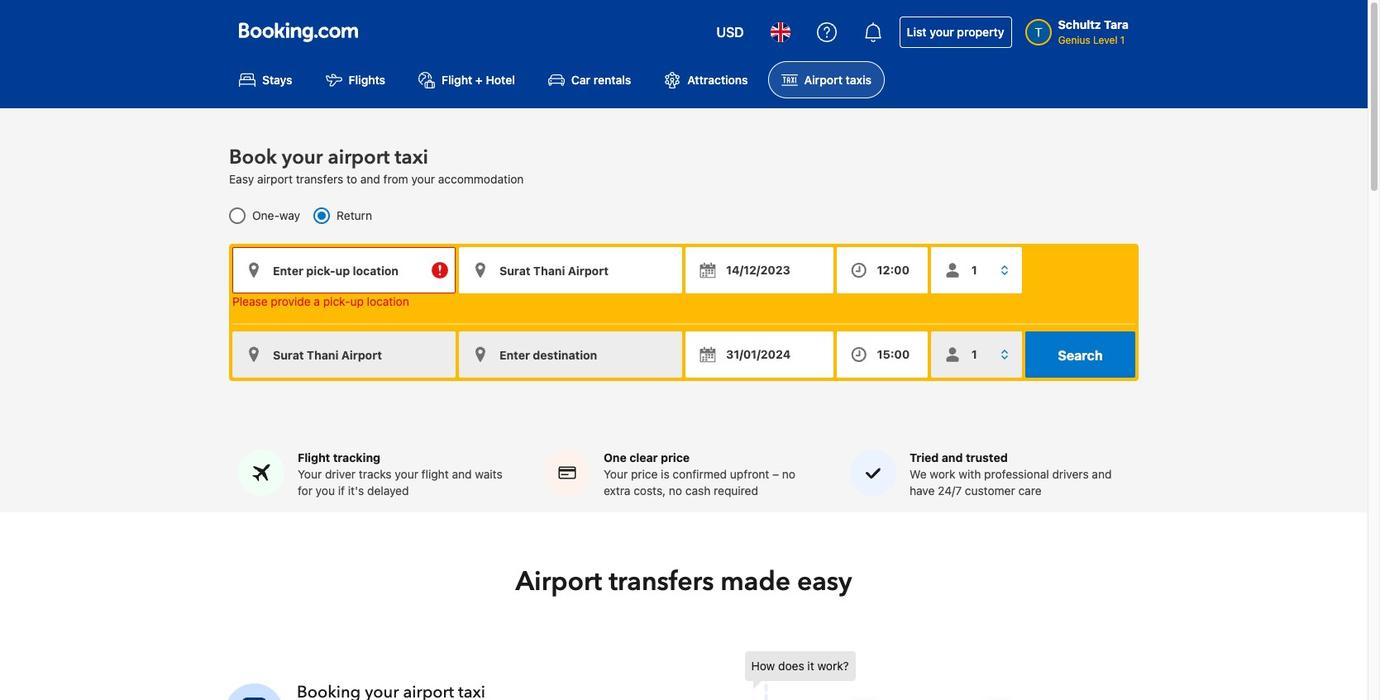Task type: locate. For each thing, give the bounding box(es) containing it.
Enter destination text field
[[459, 248, 682, 294]]

hotel
[[486, 73, 515, 87]]

0 vertical spatial airport
[[805, 73, 843, 87]]

and inside flight tracking your driver tracks your flight and waits for you if it's delayed
[[452, 468, 472, 482]]

one-way
[[252, 209, 300, 223]]

0 vertical spatial price
[[661, 451, 690, 465]]

0 horizontal spatial airport
[[516, 564, 602, 601]]

cash
[[686, 484, 711, 498]]

1 your from the left
[[298, 468, 322, 482]]

and right drivers
[[1092, 468, 1112, 482]]

and right the flight
[[452, 468, 472, 482]]

genius
[[1059, 34, 1091, 46]]

24/7
[[938, 484, 962, 498]]

location
[[367, 295, 409, 309]]

1 vertical spatial flight
[[298, 451, 330, 465]]

your
[[298, 468, 322, 482], [604, 468, 628, 482]]

1 horizontal spatial transfers
[[609, 564, 714, 601]]

0 horizontal spatial airport
[[257, 172, 293, 186]]

work?
[[818, 659, 849, 674]]

1 horizontal spatial price
[[661, 451, 690, 465]]

2 your from the left
[[604, 468, 628, 482]]

one
[[604, 451, 627, 465]]

care
[[1019, 484, 1042, 498]]

flight left +
[[442, 73, 473, 87]]

price up "is"
[[661, 451, 690, 465]]

list your property link
[[900, 17, 1012, 48]]

0 horizontal spatial booking airport taxi image
[[225, 684, 284, 701]]

please provide a pick-up location
[[232, 295, 409, 309]]

1 horizontal spatial airport
[[805, 73, 843, 87]]

flight
[[442, 73, 473, 87], [298, 451, 330, 465]]

0 horizontal spatial flight
[[298, 451, 330, 465]]

costs,
[[634, 484, 666, 498]]

31/01/2024 button
[[686, 332, 834, 378]]

customer
[[965, 484, 1016, 498]]

your up for
[[298, 468, 322, 482]]

and
[[361, 172, 380, 186], [942, 451, 963, 465], [452, 468, 472, 482], [1092, 468, 1112, 482]]

please
[[232, 295, 268, 309]]

no right "–"
[[782, 468, 796, 482]]

transfers
[[296, 172, 344, 186], [609, 564, 714, 601]]

airport up "to"
[[328, 144, 390, 171]]

flight + hotel
[[442, 73, 515, 87]]

booking.com online hotel reservations image
[[239, 22, 358, 42]]

your up delayed on the bottom left
[[395, 468, 418, 482]]

and right "to"
[[361, 172, 380, 186]]

tried and trusted we work with professional drivers and have 24/7 customer care
[[910, 451, 1112, 498]]

with
[[959, 468, 981, 482]]

no down "is"
[[669, 484, 683, 498]]

level
[[1094, 34, 1118, 46]]

your
[[930, 25, 954, 39], [282, 144, 323, 171], [412, 172, 435, 186], [395, 468, 418, 482]]

price
[[661, 451, 690, 465], [631, 468, 658, 482]]

work
[[930, 468, 956, 482]]

transfers inside book your airport taxi easy airport transfers to and from your accommodation
[[296, 172, 344, 186]]

1 horizontal spatial flight
[[442, 73, 473, 87]]

31/01/2024
[[726, 348, 791, 362]]

0 horizontal spatial transfers
[[296, 172, 344, 186]]

return
[[337, 209, 372, 223]]

and inside book your airport taxi easy airport transfers to and from your accommodation
[[361, 172, 380, 186]]

your inside flight tracking your driver tracks your flight and waits for you if it's delayed
[[395, 468, 418, 482]]

clear
[[630, 451, 658, 465]]

flights
[[349, 73, 386, 87]]

search button
[[1026, 332, 1136, 378]]

1 horizontal spatial booking airport taxi image
[[745, 652, 1092, 701]]

airport for airport transfers made easy
[[516, 564, 602, 601]]

your inside one clear price your price is confirmed upfront – no extra costs, no cash required
[[604, 468, 628, 482]]

usd button
[[707, 12, 754, 52]]

flight up driver
[[298, 451, 330, 465]]

1 vertical spatial airport
[[257, 172, 293, 186]]

1 vertical spatial airport
[[516, 564, 602, 601]]

1 vertical spatial price
[[631, 468, 658, 482]]

price down clear
[[631, 468, 658, 482]]

1 vertical spatial no
[[669, 484, 683, 498]]

easy
[[229, 172, 254, 186]]

attractions link
[[651, 61, 762, 99]]

0 vertical spatial flight
[[442, 73, 473, 87]]

tracking
[[333, 451, 381, 465]]

airport down book
[[257, 172, 293, 186]]

your right book
[[282, 144, 323, 171]]

is
[[661, 468, 670, 482]]

way
[[279, 209, 300, 223]]

your right list
[[930, 25, 954, 39]]

0 horizontal spatial your
[[298, 468, 322, 482]]

car rentals
[[572, 73, 631, 87]]

1 horizontal spatial airport
[[328, 144, 390, 171]]

0 vertical spatial transfers
[[296, 172, 344, 186]]

airport
[[805, 73, 843, 87], [516, 564, 602, 601]]

15:00 button
[[837, 332, 928, 378]]

provide
[[271, 295, 311, 309]]

1 horizontal spatial your
[[604, 468, 628, 482]]

extra
[[604, 484, 631, 498]]

your down one
[[604, 468, 628, 482]]

your down taxi
[[412, 172, 435, 186]]

booking airport taxi image
[[745, 652, 1092, 701], [225, 684, 284, 701]]

airport
[[328, 144, 390, 171], [257, 172, 293, 186]]

tracks
[[359, 468, 392, 482]]

one clear price your price is confirmed upfront – no extra costs, no cash required
[[604, 451, 796, 498]]

flight inside flight tracking your driver tracks your flight and waits for you if it's delayed
[[298, 451, 330, 465]]

0 vertical spatial no
[[782, 468, 796, 482]]

airport taxis
[[805, 73, 872, 87]]

and up work
[[942, 451, 963, 465]]



Task type: vqa. For each thing, say whether or not it's contained in the screenshot.


Task type: describe. For each thing, give the bounding box(es) containing it.
waits
[[475, 468, 503, 482]]

car rentals link
[[535, 61, 645, 99]]

one-
[[252, 209, 279, 223]]

tried
[[910, 451, 939, 465]]

delayed
[[367, 484, 409, 498]]

your inside list your property link
[[930, 25, 954, 39]]

a
[[314, 295, 320, 309]]

tara
[[1104, 17, 1129, 31]]

taxis
[[846, 73, 872, 87]]

15:00
[[877, 348, 910, 362]]

property
[[957, 25, 1005, 39]]

your inside flight tracking your driver tracks your flight and waits for you if it's delayed
[[298, 468, 322, 482]]

required
[[714, 484, 759, 498]]

trusted
[[966, 451, 1008, 465]]

we
[[910, 468, 927, 482]]

stays
[[262, 73, 293, 87]]

–
[[773, 468, 779, 482]]

it's
[[348, 484, 364, 498]]

flight
[[422, 468, 449, 482]]

0 vertical spatial airport
[[328, 144, 390, 171]]

drivers
[[1053, 468, 1089, 482]]

14/12/2023
[[726, 263, 791, 277]]

airport transfers made easy
[[516, 564, 852, 601]]

list your property
[[907, 25, 1005, 39]]

it
[[808, 659, 815, 674]]

up
[[350, 295, 364, 309]]

how does it work?
[[752, 659, 849, 674]]

to
[[347, 172, 357, 186]]

schultz
[[1059, 17, 1102, 31]]

taxi
[[395, 144, 428, 171]]

1
[[1121, 34, 1125, 46]]

flight + hotel link
[[405, 61, 529, 99]]

flights link
[[312, 61, 399, 99]]

you
[[316, 484, 335, 498]]

0 horizontal spatial no
[[669, 484, 683, 498]]

schultz tara genius level 1
[[1059, 17, 1129, 46]]

book your airport taxi easy airport transfers to and from your accommodation
[[229, 144, 524, 186]]

how
[[752, 659, 775, 674]]

airport for airport taxis
[[805, 73, 843, 87]]

1 horizontal spatial no
[[782, 468, 796, 482]]

pick-
[[323, 295, 350, 309]]

Enter pick-up location text field
[[232, 248, 456, 294]]

list
[[907, 25, 927, 39]]

easy
[[798, 564, 852, 601]]

if
[[338, 484, 345, 498]]

12:00 button
[[837, 248, 928, 294]]

rentals
[[594, 73, 631, 87]]

0 horizontal spatial price
[[631, 468, 658, 482]]

confirmed
[[673, 468, 727, 482]]

upfront
[[730, 468, 770, 482]]

usd
[[717, 25, 744, 40]]

flight tracking your driver tracks your flight and waits for you if it's delayed
[[298, 451, 503, 498]]

driver
[[325, 468, 356, 482]]

book
[[229, 144, 277, 171]]

car
[[572, 73, 591, 87]]

for
[[298, 484, 313, 498]]

flight for flight tracking your driver tracks your flight and waits for you if it's delayed
[[298, 451, 330, 465]]

attractions
[[688, 73, 748, 87]]

12:00
[[877, 263, 910, 277]]

stays link
[[226, 61, 306, 99]]

does
[[778, 659, 805, 674]]

+
[[476, 73, 483, 87]]

airport taxis link
[[768, 61, 885, 99]]

professional
[[984, 468, 1050, 482]]

made
[[721, 564, 791, 601]]

have
[[910, 484, 935, 498]]

flight for flight + hotel
[[442, 73, 473, 87]]

accommodation
[[438, 172, 524, 186]]

from
[[384, 172, 408, 186]]

1 vertical spatial transfers
[[609, 564, 714, 601]]

search
[[1058, 348, 1103, 363]]

14/12/2023 button
[[686, 248, 834, 294]]



